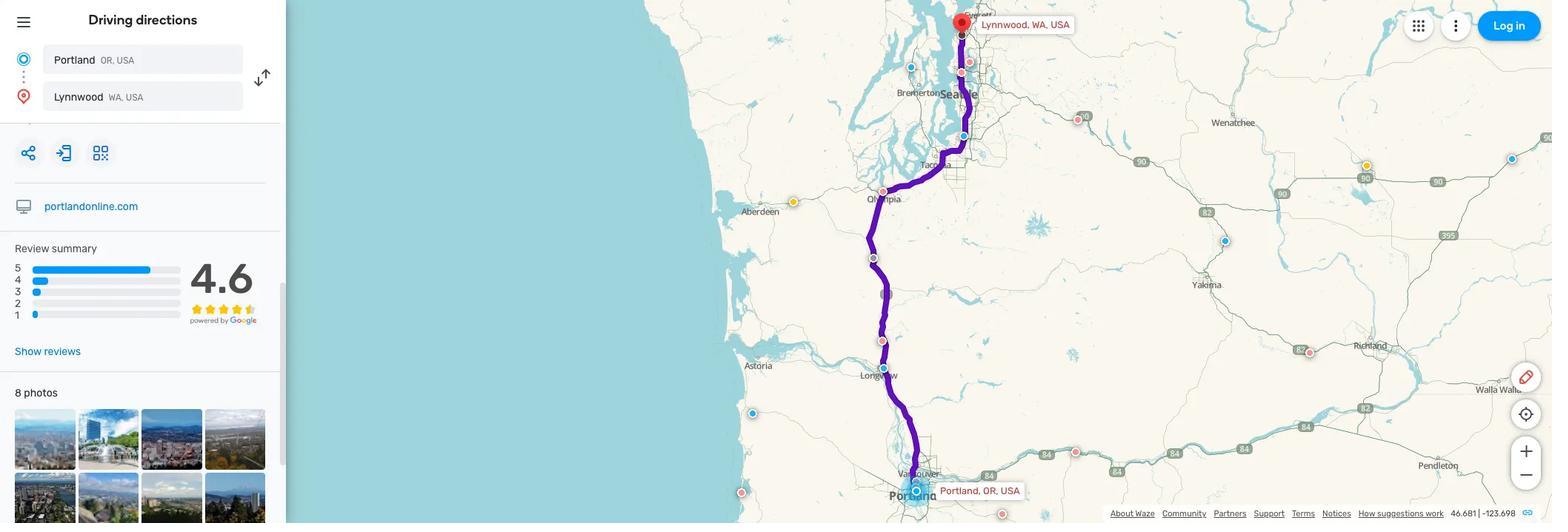 Task type: locate. For each thing, give the bounding box(es) containing it.
wa, right the lynnwood,
[[1032, 19, 1048, 30]]

1
[[15, 310, 19, 323]]

usa down lynnwood
[[34, 114, 54, 127]]

police image
[[959, 132, 968, 141], [1508, 155, 1517, 164], [879, 365, 888, 373], [748, 410, 757, 419]]

8
[[15, 388, 21, 400]]

1 vertical spatial or,
[[15, 114, 31, 127]]

or,
[[101, 56, 115, 66], [15, 114, 31, 127], [983, 486, 999, 497]]

image 7 of portland, portland image
[[142, 473, 202, 524]]

review
[[15, 243, 49, 256]]

usa for portland,
[[1001, 486, 1020, 497]]

support link
[[1254, 510, 1285, 519]]

terms link
[[1292, 510, 1315, 519]]

portlandonline.com
[[44, 201, 138, 213]]

0 horizontal spatial wa,
[[109, 93, 124, 103]]

usa for lynnwood,
[[1051, 19, 1070, 30]]

portland,
[[940, 486, 981, 497]]

wa, right lynnwood
[[109, 93, 124, 103]]

summary
[[52, 243, 97, 256]]

road closed image
[[965, 58, 974, 67], [1074, 116, 1082, 124], [879, 187, 888, 196], [878, 337, 887, 346], [1305, 349, 1314, 358], [911, 484, 920, 493], [998, 510, 1007, 519]]

lynnwood, wa, usa
[[982, 19, 1070, 30]]

wa, for lynnwood
[[109, 93, 124, 103]]

1 horizontal spatial police image
[[1221, 237, 1230, 246]]

or, down location "icon"
[[15, 114, 31, 127]]

location image
[[15, 87, 33, 105]]

usa inside lynnwood wa, usa
[[126, 93, 143, 103]]

or, right the portland,
[[983, 486, 999, 497]]

or, right the portland
[[101, 56, 115, 66]]

road closed image
[[957, 68, 966, 77], [1071, 448, 1080, 457], [912, 478, 921, 487], [737, 489, 746, 498]]

4
[[15, 274, 21, 287]]

or, usa
[[15, 114, 54, 127]]

work
[[1426, 510, 1444, 519]]

portlandonline.com link
[[44, 201, 138, 213]]

current location image
[[15, 50, 33, 68]]

usa inside portland or, usa
[[117, 56, 134, 66]]

police image
[[907, 63, 916, 72], [1221, 237, 1230, 246]]

usa down driving
[[117, 56, 134, 66]]

or, inside portland or, usa
[[101, 56, 115, 66]]

partners
[[1214, 510, 1247, 519]]

1 vertical spatial wa,
[[109, 93, 124, 103]]

how
[[1359, 510, 1375, 519]]

hazard image
[[1363, 162, 1371, 170]]

0 vertical spatial or,
[[101, 56, 115, 66]]

wa,
[[1032, 19, 1048, 30], [109, 93, 124, 103]]

usa right the portland,
[[1001, 486, 1020, 497]]

wa, inside lynnwood wa, usa
[[109, 93, 124, 103]]

portland
[[54, 54, 95, 67]]

|
[[1478, 510, 1480, 519]]

usa down portland or, usa
[[126, 93, 143, 103]]

usa right the lynnwood,
[[1051, 19, 1070, 30]]

usa
[[1051, 19, 1070, 30], [117, 56, 134, 66], [126, 93, 143, 103], [34, 114, 54, 127], [1001, 486, 1020, 497]]

community link
[[1162, 510, 1207, 519]]

image 5 of portland, portland image
[[15, 473, 75, 524]]

notices
[[1323, 510, 1351, 519]]

lynnwood wa, usa
[[54, 91, 143, 104]]

image 6 of portland, portland image
[[78, 473, 139, 524]]

wa, for lynnwood,
[[1032, 19, 1048, 30]]

zoom in image
[[1517, 443, 1536, 461]]

usa for portland
[[117, 56, 134, 66]]

0 horizontal spatial or,
[[15, 114, 31, 127]]

0 vertical spatial wa,
[[1032, 19, 1048, 30]]

photos
[[24, 388, 58, 400]]

0 horizontal spatial police image
[[907, 63, 916, 72]]

lynnwood,
[[982, 19, 1030, 30]]

directions
[[136, 12, 197, 28]]

8 photos
[[15, 388, 58, 400]]

partners link
[[1214, 510, 1247, 519]]

1 horizontal spatial or,
[[101, 56, 115, 66]]

0 vertical spatial police image
[[907, 63, 916, 72]]

how suggestions work link
[[1359, 510, 1444, 519]]

2 horizontal spatial or,
[[983, 486, 999, 497]]

lynnwood
[[54, 91, 103, 104]]

about waze community partners support terms notices how suggestions work 46.681 | -123.698
[[1111, 510, 1516, 519]]

1 horizontal spatial wa,
[[1032, 19, 1048, 30]]

2 vertical spatial or,
[[983, 486, 999, 497]]



Task type: describe. For each thing, give the bounding box(es) containing it.
reviews
[[44, 346, 81, 359]]

zoom out image
[[1517, 467, 1536, 485]]

5 4 3 2 1
[[15, 262, 21, 323]]

portland, or, usa
[[940, 486, 1020, 497]]

hazard image
[[789, 198, 798, 207]]

driving directions
[[89, 12, 197, 28]]

image 3 of portland, portland image
[[142, 410, 202, 470]]

review summary
[[15, 243, 97, 256]]

show
[[15, 346, 41, 359]]

5
[[15, 262, 21, 275]]

about
[[1111, 510, 1134, 519]]

image 8 of portland, portland image
[[205, 473, 265, 524]]

community
[[1162, 510, 1207, 519]]

computer image
[[15, 199, 33, 216]]

image 2 of portland, portland image
[[78, 410, 139, 470]]

terms
[[1292, 510, 1315, 519]]

portland or, usa
[[54, 54, 134, 67]]

123.698
[[1486, 510, 1516, 519]]

usa for lynnwood
[[126, 93, 143, 103]]

2
[[15, 298, 21, 311]]

3
[[15, 286, 21, 299]]

image 1 of portland, portland image
[[15, 410, 75, 470]]

driving
[[89, 12, 133, 28]]

4.6
[[190, 255, 253, 304]]

notices link
[[1323, 510, 1351, 519]]

suggestions
[[1377, 510, 1424, 519]]

or, for portland
[[101, 56, 115, 66]]

waze
[[1136, 510, 1155, 519]]

about waze link
[[1111, 510, 1155, 519]]

support
[[1254, 510, 1285, 519]]

accident image
[[869, 254, 878, 263]]

link image
[[1522, 508, 1534, 519]]

-
[[1482, 510, 1486, 519]]

image 4 of portland, portland image
[[205, 410, 265, 470]]

46.681
[[1451, 510, 1476, 519]]

pencil image
[[1517, 369, 1535, 387]]

1 vertical spatial police image
[[1221, 237, 1230, 246]]

show reviews
[[15, 346, 81, 359]]

or, for portland,
[[983, 486, 999, 497]]



Task type: vqa. For each thing, say whether or not it's contained in the screenshot.
118.413
no



